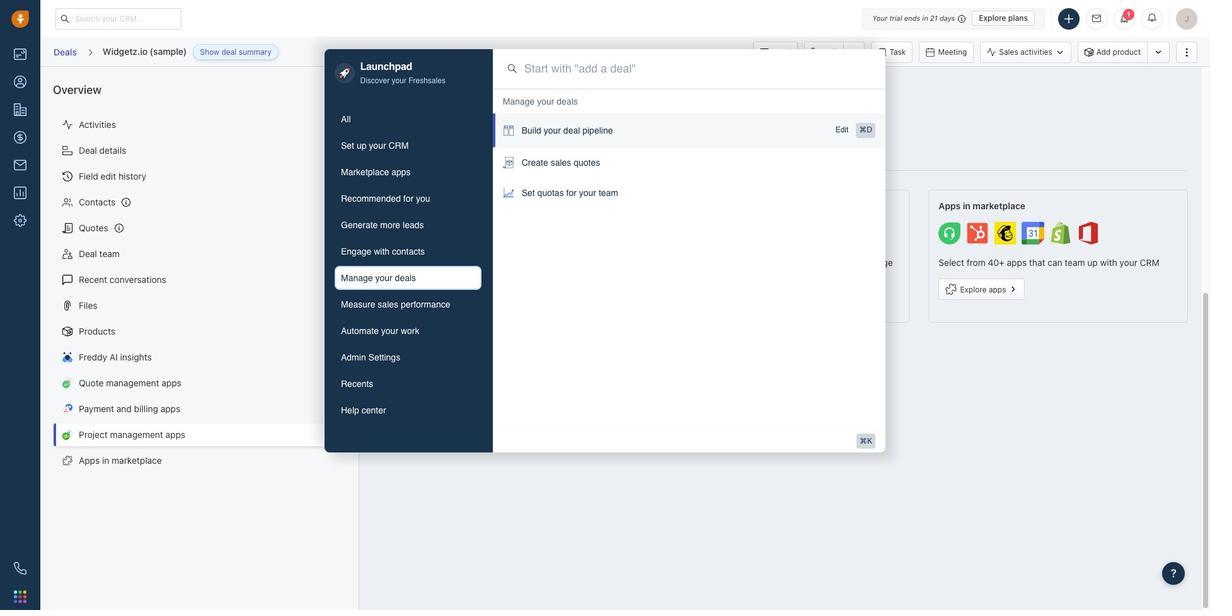 Task type: locate. For each thing, give the bounding box(es) containing it.
apps
[[939, 201, 961, 211], [79, 455, 100, 466]]

deals link
[[53, 42, 77, 62]]

⌘ inside the press-command-k-to-open-and-close element
[[860, 437, 868, 445]]

quote management apps down insights at the left of page
[[79, 378, 181, 389]]

1 vertical spatial project management apps
[[79, 430, 185, 440]]

1 horizontal spatial for
[[567, 188, 577, 198]]

0 vertical spatial ⌘
[[860, 126, 867, 134]]

with right them
[[776, 257, 793, 268]]

generate more leads button
[[335, 213, 482, 237]]

measure sales performance
[[341, 300, 450, 310]]

team down create sales quotes
[[599, 188, 619, 198]]

1 vertical spatial explore
[[960, 285, 987, 294]]

0 vertical spatial set
[[341, 141, 354, 151]]

1 horizontal spatial project
[[372, 79, 409, 92]]

1 ⌘ from the top
[[860, 126, 867, 134]]

up right can in the right of the page
[[1088, 257, 1098, 268]]

1 vertical spatial deal
[[79, 249, 97, 259]]

1 horizontal spatial team
[[599, 188, 619, 198]]

2 horizontal spatial team
[[1065, 257, 1085, 268]]

⌘ d
[[860, 126, 873, 134]]

and inside create quotes and proposals based on the deals in your crm
[[442, 257, 457, 268]]

deal
[[222, 47, 237, 57], [564, 126, 580, 136]]

manage your deals inside button
[[341, 273, 416, 283]]

in inside create quotes and proposals based on the deals in your crm
[[581, 257, 589, 268]]

0 vertical spatial payment and billing apps
[[661, 201, 767, 211]]

mng settings image
[[334, 84, 343, 93]]

deal details
[[79, 145, 126, 156]]

1 vertical spatial up
[[1088, 257, 1098, 268]]

activities
[[79, 119, 116, 130]]

automate your work
[[341, 326, 420, 336]]

project management apps
[[372, 79, 508, 92], [79, 430, 185, 440]]

1 horizontal spatial with
[[776, 257, 793, 268]]

0 vertical spatial crm
[[389, 141, 409, 151]]

recommended for you button
[[335, 187, 482, 211]]

crm inside create quotes and proposals based on the deals in your crm
[[382, 270, 402, 281]]

1 horizontal spatial set
[[522, 188, 535, 198]]

create
[[522, 158, 548, 168], [382, 257, 409, 268], [661, 257, 688, 268]]

explore inside button
[[960, 285, 987, 294]]

1 horizontal spatial sales
[[551, 158, 571, 168]]

explore
[[979, 13, 1007, 23], [960, 285, 987, 294]]

1 deal from the top
[[79, 145, 97, 156]]

billing up share
[[718, 201, 744, 211]]

deals
[[54, 47, 77, 57]]

1 horizontal spatial quotes
[[574, 158, 600, 168]]

create for create sales quotes
[[522, 158, 548, 168]]

edit
[[101, 171, 116, 182]]

0 vertical spatial quote management apps
[[382, 201, 489, 211]]

you
[[416, 194, 430, 204]]

1 horizontal spatial payment and billing apps
[[661, 201, 767, 211]]

automate your work button
[[335, 319, 482, 343]]

launchpad discover your freshsales
[[360, 61, 446, 85]]

add product button
[[1078, 41, 1147, 63]]

view
[[389, 297, 406, 307]]

with inside button
[[374, 247, 390, 257]]

0 vertical spatial payment
[[661, 201, 698, 211]]

plans
[[1009, 13, 1028, 23]]

⌘ for d
[[860, 126, 867, 134]]

1 vertical spatial project
[[79, 430, 108, 440]]

1 vertical spatial billing
[[134, 404, 158, 414]]

0 vertical spatial explore
[[979, 13, 1007, 23]]

set for set quotas for your team
[[522, 188, 535, 198]]

⌘
[[860, 126, 867, 134], [860, 437, 868, 445]]

for left you
[[403, 194, 414, 204]]

sales for measure
[[378, 300, 398, 310]]

1 vertical spatial apps in marketplace
[[79, 455, 162, 466]]

1 vertical spatial deal
[[564, 126, 580, 136]]

0 vertical spatial quote
[[382, 201, 408, 211]]

0 horizontal spatial quotes
[[412, 257, 440, 268]]

deal team
[[79, 249, 120, 259]]

0 vertical spatial project
[[372, 79, 409, 92]]

0 vertical spatial apps
[[939, 201, 961, 211]]

crm inside set up your crm button
[[389, 141, 409, 151]]

and left manage
[[843, 257, 858, 268]]

more
[[380, 220, 400, 230]]

1 horizontal spatial marketplace
[[973, 201, 1026, 211]]

and
[[700, 201, 716, 211], [442, 257, 457, 268], [843, 257, 858, 268], [117, 404, 132, 414]]

0 horizontal spatial project management apps
[[79, 430, 185, 440]]

⌘ inside list of options list box
[[860, 126, 867, 134]]

create for create invoices, share them with customers, and manage payments
[[661, 257, 688, 268]]

deal up recent
[[79, 249, 97, 259]]

manage inside manage your deals heading
[[503, 97, 535, 107]]

0 horizontal spatial apps
[[79, 455, 100, 466]]

create inside create invoices, share them with customers, and manage payments
[[661, 257, 688, 268]]

billing
[[718, 201, 744, 211], [134, 404, 158, 414]]

create for create quotes and proposals based on the deals in your crm
[[382, 257, 409, 268]]

billing down insights at the left of page
[[134, 404, 158, 414]]

deal right show
[[222, 47, 237, 57]]

0 vertical spatial sales
[[551, 158, 571, 168]]

quote up more
[[382, 201, 408, 211]]

quote management apps up leads
[[382, 201, 489, 211]]

marketplace apps button
[[335, 160, 482, 184]]

0 vertical spatial quotes
[[574, 158, 600, 168]]

set
[[341, 141, 354, 151], [522, 188, 535, 198]]

deal for deal details
[[79, 145, 97, 156]]

0 horizontal spatial create
[[382, 257, 409, 268]]

quotes down contacts
[[412, 257, 440, 268]]

product
[[1113, 47, 1141, 57]]

recent conversations
[[79, 274, 166, 285]]

call button
[[805, 41, 843, 63]]

create sales quotes
[[522, 158, 600, 168]]

0 horizontal spatial apps in marketplace
[[79, 455, 162, 466]]

1 vertical spatial set
[[522, 188, 535, 198]]

create inside create quotes and proposals based on the deals in your crm
[[382, 257, 409, 268]]

contacts
[[79, 197, 116, 208]]

tab list
[[335, 107, 482, 423]]

for inside list of options list box
[[567, 188, 577, 198]]

sales inside list of options list box
[[551, 158, 571, 168]]

0 vertical spatial marketplace
[[973, 201, 1026, 211]]

details
[[99, 145, 126, 156]]

sales activities
[[999, 47, 1053, 57]]

create up payments
[[661, 257, 688, 268]]

0 horizontal spatial project
[[79, 430, 108, 440]]

quote down freddy
[[79, 378, 104, 389]]

set left the quotas
[[522, 188, 535, 198]]

manage your deals heading
[[503, 95, 578, 108], [503, 95, 578, 108]]

manage
[[503, 97, 535, 107], [503, 97, 535, 107], [341, 273, 373, 283]]

create inside list of options list box
[[522, 158, 548, 168]]

with right can in the right of the page
[[1101, 257, 1118, 268]]

your trial ends in 21 days
[[873, 14, 955, 22]]

admin settings
[[341, 353, 400, 363]]

payment and billing apps
[[661, 201, 767, 211], [79, 404, 180, 414]]

0 horizontal spatial quote management apps
[[79, 378, 181, 389]]

recents
[[341, 379, 373, 389]]

0 horizontal spatial set
[[341, 141, 354, 151]]

set inside list of options list box
[[522, 188, 535, 198]]

0 horizontal spatial for
[[403, 194, 414, 204]]

sales inside button
[[378, 300, 398, 310]]

0 horizontal spatial marketplace
[[112, 455, 162, 466]]

sales
[[551, 158, 571, 168], [378, 300, 398, 310]]

deal inside list of options list box
[[564, 126, 580, 136]]

history
[[119, 171, 146, 182]]

1 horizontal spatial payment
[[661, 201, 698, 211]]

set up your crm button
[[335, 134, 482, 158]]

set for set up your crm
[[341, 141, 354, 151]]

create down engage with contacts
[[382, 257, 409, 268]]

proposals
[[460, 257, 500, 268]]

1 vertical spatial payment
[[79, 404, 114, 414]]

and left proposals
[[442, 257, 457, 268]]

0 horizontal spatial sales
[[378, 300, 398, 310]]

1 horizontal spatial up
[[1088, 257, 1098, 268]]

2 horizontal spatial create
[[661, 257, 688, 268]]

performance
[[401, 300, 450, 310]]

up
[[357, 141, 367, 151], [1088, 257, 1098, 268]]

0 horizontal spatial payment
[[79, 404, 114, 414]]

0 vertical spatial deal
[[222, 47, 237, 57]]

phone image
[[14, 562, 26, 575]]

marketplace
[[341, 167, 389, 177]]

0 vertical spatial up
[[357, 141, 367, 151]]

contacts
[[392, 247, 425, 257]]

payment and billing apps down insights at the left of page
[[79, 404, 180, 414]]

⌘ for k
[[860, 437, 868, 445]]

for right the quotas
[[567, 188, 577, 198]]

apps in marketplace
[[939, 201, 1026, 211], [79, 455, 162, 466]]

manage inside manage your deals button
[[341, 273, 373, 283]]

1 vertical spatial quote
[[79, 378, 104, 389]]

0 horizontal spatial up
[[357, 141, 367, 151]]

1 horizontal spatial deal
[[564, 126, 580, 136]]

recents button
[[335, 372, 482, 396]]

0 vertical spatial billing
[[718, 201, 744, 211]]

deals inside list of options list box
[[557, 97, 578, 107]]

view apps button
[[382, 291, 445, 313]]

customers,
[[795, 257, 841, 268]]

2 deal from the top
[[79, 249, 97, 259]]

with right engage
[[374, 247, 390, 257]]

1 vertical spatial ⌘
[[860, 437, 868, 445]]

0 horizontal spatial quote
[[79, 378, 104, 389]]

deal left details
[[79, 145, 97, 156]]

quotes down pipeline
[[574, 158, 600, 168]]

1 horizontal spatial apps in marketplace
[[939, 201, 1026, 211]]

1 horizontal spatial create
[[522, 158, 548, 168]]

explore down from at right top
[[960, 285, 987, 294]]

deal left pipeline
[[564, 126, 580, 136]]

settings
[[369, 353, 400, 363]]

0 vertical spatial project management apps
[[372, 79, 508, 92]]

create down build
[[522, 158, 548, 168]]

payment and billing apps up invoices,
[[661, 201, 767, 211]]

1 vertical spatial quotes
[[412, 257, 440, 268]]

2 ⌘ from the top
[[860, 437, 868, 445]]

team right can in the right of the page
[[1065, 257, 1085, 268]]

d
[[867, 126, 873, 134]]

and inside create invoices, share them with customers, and manage payments
[[843, 257, 858, 268]]

marketplace
[[973, 201, 1026, 211], [112, 455, 162, 466]]

explore left plans
[[979, 13, 1007, 23]]

quotas
[[538, 188, 564, 198]]

your
[[873, 14, 888, 22]]

Start with "add a deal" field
[[524, 61, 871, 77]]

quotes inside list of options list box
[[574, 158, 600, 168]]

sales activities button
[[981, 41, 1078, 63], [981, 41, 1072, 63]]

call
[[824, 47, 837, 56]]

your inside create quotes and proposals based on the deals in your crm
[[591, 257, 609, 268]]

up up marketplace at left
[[357, 141, 367, 151]]

team up recent conversations
[[99, 249, 120, 259]]

set inside set up your crm button
[[341, 141, 354, 151]]

ai
[[110, 352, 118, 363]]

from
[[967, 257, 986, 268]]

activities
[[1021, 47, 1053, 57]]

1 vertical spatial payment and billing apps
[[79, 404, 180, 414]]

1 vertical spatial marketplace
[[112, 455, 162, 466]]

manage your deals inside list of options list box
[[503, 97, 578, 107]]

0 horizontal spatial with
[[374, 247, 390, 257]]

crm for create quotes and proposals based on the deals in your crm
[[382, 270, 402, 281]]

1 horizontal spatial apps
[[939, 201, 961, 211]]

meeting
[[938, 47, 967, 56]]

0 vertical spatial deal
[[79, 145, 97, 156]]

quote management apps
[[382, 201, 489, 211], [79, 378, 181, 389]]

generate
[[341, 220, 378, 230]]

set down the all
[[341, 141, 354, 151]]

payment
[[661, 201, 698, 211], [79, 404, 114, 414]]

show
[[200, 47, 219, 57]]

0 horizontal spatial payment and billing apps
[[79, 404, 180, 414]]

1 horizontal spatial project management apps
[[372, 79, 508, 92]]

2 vertical spatial crm
[[382, 270, 402, 281]]

meeting button
[[919, 41, 974, 63]]

1 link
[[1114, 8, 1135, 29]]

1 vertical spatial apps
[[79, 455, 100, 466]]

add product
[[1097, 47, 1141, 57]]

1 vertical spatial sales
[[378, 300, 398, 310]]

crm for select from 40+ apps that can team up with your crm
[[1140, 257, 1160, 268]]

1 vertical spatial crm
[[1140, 257, 1160, 268]]



Task type: describe. For each thing, give the bounding box(es) containing it.
0 horizontal spatial billing
[[134, 404, 158, 414]]

with inside create invoices, share them with customers, and manage payments
[[776, 257, 793, 268]]

recent
[[79, 274, 107, 285]]

email
[[772, 47, 791, 56]]

that
[[1030, 257, 1046, 268]]

work
[[401, 326, 420, 336]]

generate more leads
[[341, 220, 424, 230]]

edit
[[836, 126, 849, 134]]

quotes
[[79, 223, 108, 233]]

manage
[[861, 257, 893, 268]]

based
[[502, 257, 527, 268]]

tab list containing all
[[335, 107, 482, 423]]

2 horizontal spatial with
[[1101, 257, 1118, 268]]

select
[[939, 257, 965, 268]]

set quotas for your team
[[522, 188, 619, 198]]

explore plans link
[[972, 11, 1035, 26]]

your inside button
[[369, 141, 386, 151]]

1 horizontal spatial quote management apps
[[382, 201, 489, 211]]

build your deal pipeline
[[522, 126, 613, 136]]

discover
[[360, 77, 390, 85]]

1
[[1127, 10, 1131, 18]]

apps inside tab list
[[392, 167, 411, 177]]

engage with contacts button
[[335, 240, 482, 264]]

recommended
[[341, 194, 401, 204]]

freshworks switcher image
[[14, 591, 26, 603]]

set up your crm
[[341, 141, 409, 151]]

1 horizontal spatial billing
[[718, 201, 744, 211]]

marketplace apps
[[341, 167, 411, 177]]

help center
[[341, 406, 386, 416]]

asana
[[534, 120, 556, 130]]

conversations
[[110, 274, 166, 285]]

(sample)
[[150, 46, 187, 57]]

up inside button
[[357, 141, 367, 151]]

deal for deal team
[[79, 249, 97, 259]]

sales for create
[[551, 158, 571, 168]]

field edit history
[[79, 171, 146, 182]]

admin settings button
[[335, 346, 482, 370]]

share
[[728, 257, 751, 268]]

invoices,
[[690, 257, 726, 268]]

press-command-k-to-open-and-close element
[[857, 434, 876, 449]]

1 vertical spatial quote management apps
[[79, 378, 181, 389]]

explore for explore plans
[[979, 13, 1007, 23]]

and down the 'freddy ai insights'
[[117, 404, 132, 414]]

your inside launchpad discover your freshsales
[[392, 77, 407, 85]]

freshsales
[[409, 77, 446, 85]]

all
[[341, 114, 351, 124]]

help
[[341, 406, 359, 416]]

widgetz.io
[[103, 46, 148, 57]]

explore apps button
[[939, 279, 1025, 300]]

task
[[890, 47, 906, 56]]

manage your deals button
[[335, 266, 482, 290]]

engage
[[341, 247, 372, 257]]

for inside button
[[403, 194, 414, 204]]

can
[[1048, 257, 1063, 268]]

add
[[1097, 47, 1111, 57]]

explore for explore apps
[[960, 285, 987, 294]]

leads
[[403, 220, 424, 230]]

center
[[362, 406, 386, 416]]

products
[[79, 326, 115, 337]]

and up invoices,
[[700, 201, 716, 211]]

phone element
[[8, 556, 33, 581]]

all button
[[335, 107, 482, 131]]

measure sales performance button
[[335, 293, 482, 317]]

ends
[[905, 14, 921, 22]]

freddy
[[79, 352, 107, 363]]

admin
[[341, 353, 366, 363]]

apps inside button
[[408, 297, 426, 307]]

⌘ k
[[860, 437, 873, 445]]

files
[[79, 300, 97, 311]]

manage your deals heading inside list of options list box
[[503, 95, 578, 108]]

select from 40+ apps that can team up with your crm
[[939, 257, 1160, 268]]

sales
[[999, 47, 1019, 57]]

team inside list of options list box
[[599, 188, 619, 198]]

list of options list box
[[493, 89, 886, 208]]

quotes inside create quotes and proposals based on the deals in your crm
[[412, 257, 440, 268]]

0 horizontal spatial deal
[[222, 47, 237, 57]]

payments
[[661, 270, 700, 281]]

trial
[[890, 14, 903, 22]]

launchpad
[[360, 61, 412, 73]]

days
[[940, 14, 955, 22]]

0 horizontal spatial team
[[99, 249, 120, 259]]

automate
[[341, 326, 379, 336]]

deals inside manage your deals button
[[395, 273, 416, 283]]

them
[[753, 257, 774, 268]]

the
[[542, 257, 555, 268]]

1 horizontal spatial quote
[[382, 201, 408, 211]]

explore apps
[[960, 285, 1007, 294]]

overview
[[53, 83, 102, 96]]

0 vertical spatial apps in marketplace
[[939, 201, 1026, 211]]

explore plans
[[979, 13, 1028, 23]]

deals inside create quotes and proposals based on the deals in your crm
[[557, 257, 579, 268]]

40+
[[988, 257, 1005, 268]]

Search your CRM... text field
[[55, 8, 182, 29]]

create invoices, share them with customers, and manage payments
[[661, 257, 893, 281]]

show deal summary
[[200, 47, 272, 57]]

summary
[[239, 47, 272, 57]]

engage with contacts
[[341, 247, 425, 257]]

task button
[[871, 41, 913, 63]]

build
[[522, 126, 541, 136]]



Task type: vqa. For each thing, say whether or not it's contained in the screenshot.
RECOMMENDED FOR YOU button
yes



